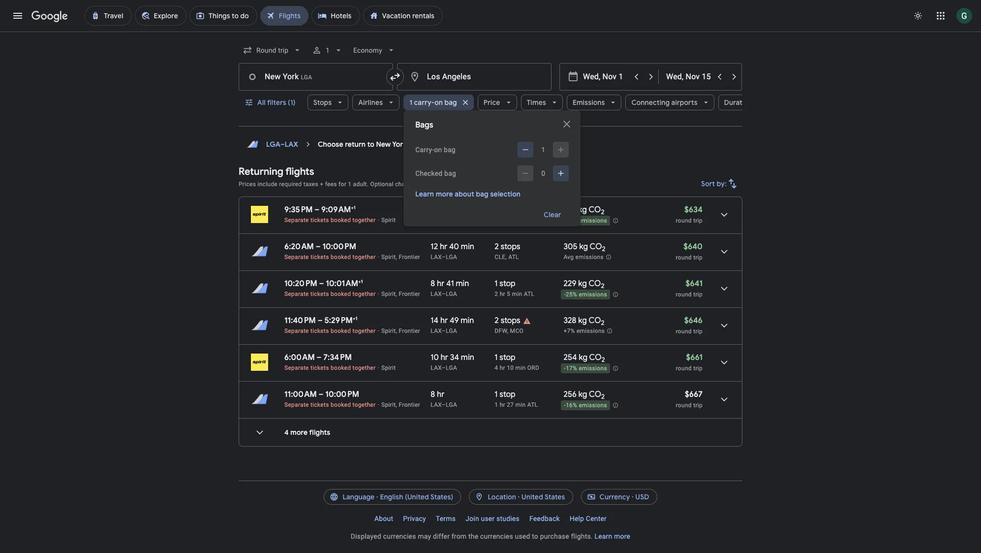Task type: locate. For each thing, give the bounding box(es) containing it.
spirit, for 11:40 pm – 5:29 pm + 1
[[382, 327, 397, 334]]

round for $640
[[676, 254, 692, 261]]

2 trip from the top
[[694, 254, 703, 261]]

3 frontier from the top
[[399, 327, 421, 334]]

6 booked from the top
[[331, 401, 351, 408]]

booked down arrival time: 10:00 pm. text box
[[331, 254, 351, 260]]

1 stop flight. element
[[495, 205, 516, 216], [495, 279, 516, 290], [495, 353, 516, 364], [495, 390, 516, 401]]

1 vertical spatial spirit
[[382, 364, 396, 371]]

atl for 256
[[528, 401, 538, 408]]

spirit, frontier
[[382, 254, 421, 260], [382, 291, 421, 297], [382, 327, 421, 334], [382, 401, 421, 408]]

0 vertical spatial more
[[436, 190, 453, 198]]

3 - from the top
[[565, 365, 566, 372]]

hr right 12 at left
[[440, 242, 448, 252]]

layover (1 of 1) is a 2 hr 26 min overnight layover at detroit metropolitan wayne county airport in detroit. element
[[495, 216, 559, 224]]

34 inside 10 hr 34 min lax – lga
[[450, 353, 459, 362]]

Arrival time: 10:00 PM. text field
[[323, 242, 357, 252]]

frontier left 12 hr 40 min lax – lga
[[399, 254, 421, 260]]

min right 40
[[461, 242, 475, 252]]

2 spirit from the top
[[382, 364, 396, 371]]

-17% emissions
[[565, 365, 608, 372]]

to left new
[[368, 140, 375, 149]]

5 trip from the top
[[694, 365, 703, 372]]

together
[[353, 217, 376, 224], [353, 254, 376, 260], [353, 291, 376, 297], [353, 327, 376, 334], [353, 364, 376, 371], [353, 401, 376, 408]]

1 tickets from the top
[[311, 217, 329, 224]]

40
[[450, 242, 459, 252]]

co up +7% emissions
[[589, 316, 601, 325]]

lga inside 14 hr 49 min lax – lga
[[446, 327, 457, 334]]

3 trip from the top
[[694, 291, 703, 298]]

separate tickets booked together. this trip includes tickets from multiple airlines. missed connections may be protected by kiwi.com.. element for 10:20 pm
[[285, 291, 376, 297]]

1 25% from the top
[[566, 217, 578, 224]]

Arrival time: 5:29 PM on  Thursday, November 16. text field
[[325, 315, 358, 325]]

1 inside 11:40 pm – 5:29 pm + 1
[[356, 315, 358, 322]]

0 vertical spatial may
[[456, 181, 468, 188]]

1 vertical spatial ,
[[508, 327, 509, 334]]

0 vertical spatial on
[[435, 98, 443, 107]]

2 separate tickets booked together. this trip includes tickets from multiple airlines. missed connections may be protected by kiwi.com.. element from the top
[[285, 254, 376, 260]]

10:01 am
[[326, 279, 358, 289]]

kg for 328
[[579, 316, 587, 325]]

dfw
[[495, 327, 508, 334]]

atl inside 2 stops cle , atl
[[509, 254, 519, 260]]

emissions down the 254 kg co 2
[[579, 365, 608, 372]]

4 separate tickets booked together from the top
[[285, 327, 376, 334]]

2 2 stops flight. element from the top
[[495, 316, 521, 327]]

min inside 1 stop 4 hr 10 min ord
[[516, 364, 526, 371]]

tickets for 11:00 am
[[311, 401, 329, 408]]

round
[[676, 217, 692, 224], [676, 254, 692, 261], [676, 291, 692, 298], [676, 328, 692, 335], [676, 365, 692, 372], [676, 402, 692, 409]]

1 vertical spatial 8
[[431, 279, 435, 289]]

co inside '328 kg co 2'
[[589, 316, 601, 325]]

4 spirit, from the top
[[382, 401, 397, 408]]

lax for 10:20 pm – 10:01 am + 1
[[431, 291, 442, 297]]

10:20 pm
[[285, 279, 318, 289]]

6 separate from the top
[[285, 401, 309, 408]]

328 kg co 2
[[564, 316, 605, 327]]

trip down $634 text field
[[694, 217, 703, 224]]

hr
[[437, 205, 445, 215], [440, 242, 448, 252], [437, 279, 445, 289], [500, 291, 506, 297], [441, 316, 448, 325], [441, 353, 449, 362], [500, 364, 506, 371], [437, 390, 445, 399], [500, 401, 506, 408]]

4 more flights image
[[248, 421, 272, 444]]

none search field containing bags
[[239, 38, 770, 227]]

25% for 229
[[566, 291, 578, 298]]

kg up -17% emissions
[[579, 353, 588, 362]]

+7% emissions
[[564, 328, 605, 334]]

– left 5:29 pm
[[318, 316, 323, 325]]

1 stop flight. element up "27"
[[495, 390, 516, 401]]

+ inside 10:20 pm – 10:01 am + 1
[[358, 278, 361, 285]]

0 vertical spatial carry-
[[414, 98, 435, 107]]

2 -25% emissions from the top
[[565, 291, 608, 298]]

tickets down leaves los angeles international airport at 10:20 pm on wednesday, november 15 and arrives at laguardia airport at 10:01 am on thursday, november 16. element
[[311, 291, 329, 297]]

2 right 229
[[601, 282, 605, 290]]

hr left 5
[[500, 291, 506, 297]]

1 booked from the top
[[331, 217, 351, 224]]

stop up 5
[[500, 279, 516, 289]]

separate tickets booked together down 7:34 pm
[[285, 364, 376, 371]]

separate
[[285, 217, 309, 224], [285, 254, 309, 260], [285, 291, 309, 297], [285, 327, 309, 334], [285, 364, 309, 371], [285, 401, 309, 408]]

tickets for 11:40 pm
[[311, 327, 329, 334]]

1 together from the top
[[353, 217, 376, 224]]

0 vertical spatial 4
[[495, 364, 499, 371]]

2 separate from the top
[[285, 254, 309, 260]]

carry- up bags
[[414, 98, 435, 107]]

4 separate tickets booked together. this trip includes tickets from multiple airlines. missed connections may be protected by kiwi.com.. element from the top
[[285, 327, 376, 334]]

flight details. leaves los angeles international airport at 11:40 pm on wednesday, november 15 and arrives at laguardia airport at 5:29 pm on thursday, november 16. image
[[713, 314, 737, 337]]

round inside the $641 round trip
[[676, 291, 692, 298]]

1 vertical spatial may
[[418, 532, 432, 540]]

1 2 stops flight. element from the top
[[495, 242, 521, 253]]

trip inside the $641 round trip
[[694, 291, 703, 298]]

+ inside 9:35 pm – 9:09 am + 1
[[351, 204, 354, 211]]

kg inside 256 kg co 2
[[579, 390, 588, 399]]

1 frontier from the top
[[399, 254, 421, 260]]

4 stop from the top
[[500, 390, 516, 399]]

34 for 8
[[447, 205, 456, 215]]

trip down $667 text box
[[694, 402, 703, 409]]

305
[[564, 242, 578, 252]]

6 round from the top
[[676, 402, 692, 409]]

hr for 8 hr 34 min
[[437, 205, 445, 215]]

lax inside 8 hr 41 min lax – lga
[[431, 291, 442, 297]]

None field
[[239, 41, 306, 59], [350, 41, 400, 59], [239, 41, 306, 59], [350, 41, 400, 59]]

leaves los angeles international airport at 10:20 pm on wednesday, november 15 and arrives at laguardia airport at 10:01 am on thursday, november 16. element
[[285, 278, 363, 289]]

stop up "27"
[[500, 390, 516, 399]]

11:00 am
[[285, 390, 317, 399]]

bag inside the returning flights main content
[[431, 181, 441, 188]]

1 vertical spatial learn
[[595, 532, 613, 540]]

fees
[[325, 181, 337, 188], [443, 181, 455, 188]]

12
[[431, 242, 438, 252]]

stop up layover (1 of 1) is a 4 hr 10 min layover at o'hare international airport in chicago. element
[[500, 353, 516, 362]]

1 vertical spatial to
[[532, 532, 539, 540]]

– right departure time: 11:00 am. text box
[[319, 390, 324, 399]]

2 spirit, from the top
[[382, 291, 397, 297]]

booked down 10:01 am at the bottom of page
[[331, 291, 351, 297]]

booked
[[331, 217, 351, 224], [331, 254, 351, 260], [331, 291, 351, 297], [331, 327, 351, 334], [331, 364, 351, 371], [331, 401, 351, 408]]

1 round from the top
[[676, 217, 692, 224]]

separate tickets booked together. this trip includes tickets from multiple airlines. missed connections may be protected by kiwi.com.. element
[[285, 217, 376, 224], [285, 254, 376, 260], [285, 291, 376, 297], [285, 327, 376, 334], [285, 364, 376, 371], [285, 401, 376, 408]]

10:20 pm – 10:01 am + 1
[[285, 278, 363, 289]]

bag right carry-
[[444, 146, 456, 154]]

1 inside 1 stop 2 hr 5 min atl
[[495, 279, 498, 289]]

16%
[[566, 402, 578, 409]]

spirit for 9:35 pm – 9:09 am + 1
[[382, 217, 396, 224]]

1 stop flight. element down selection
[[495, 205, 516, 216]]

choose
[[318, 140, 344, 149]]

kg inside 305 kg co 2
[[580, 242, 588, 252]]

round inside the $661 round trip
[[676, 365, 692, 372]]

separate tickets booked together. this trip includes tickets from multiple airlines. missed connections may be protected by kiwi.com.. element down leaves los angeles international airport at 10:20 pm on wednesday, november 15 and arrives at laguardia airport at 10:01 am on thursday, november 16. element
[[285, 291, 376, 297]]

1 vertical spatial atl
[[524, 291, 535, 297]]

0 vertical spatial 10:00 pm
[[323, 242, 357, 252]]

305 kg co 2
[[564, 242, 606, 253]]

2 up +7% emissions
[[601, 319, 605, 327]]

spirit
[[382, 217, 396, 224], [382, 364, 396, 371]]

min inside 10 hr 34 min lax – lga
[[461, 353, 475, 362]]

frontier
[[399, 254, 421, 260], [399, 291, 421, 297], [399, 327, 421, 334], [399, 401, 421, 408]]

1 vertical spatial carry-
[[554, 166, 570, 173]]

1 vertical spatial 10
[[507, 364, 514, 371]]

-25% emissions for kg co
[[565, 217, 608, 224]]

Departure time: 11:00 AM. text field
[[285, 390, 317, 399]]

5 together from the top
[[353, 364, 376, 371]]

co inside 256 kg co 2
[[589, 390, 602, 399]]

3 stop from the top
[[500, 353, 516, 362]]

2 vertical spatial on
[[570, 166, 577, 173]]

-25% emissions down 229 kg co 2
[[565, 291, 608, 298]]

– down total duration 14 hr 49 min. element
[[442, 327, 446, 334]]

trip
[[694, 217, 703, 224], [694, 254, 703, 261], [694, 291, 703, 298], [694, 328, 703, 335], [694, 365, 703, 372], [694, 402, 703, 409]]

trip inside $640 round trip
[[694, 254, 703, 261]]

10 down 14
[[431, 353, 439, 362]]

 image for 10:20 pm – 10:01 am + 1
[[378, 291, 380, 297]]

to
[[368, 140, 375, 149], [532, 532, 539, 540]]

lax inside 8 hr lax – lga
[[431, 401, 442, 408]]

3 tickets from the top
[[311, 291, 329, 297]]

2 vertical spatial atl
[[528, 401, 538, 408]]

0 vertical spatial 25%
[[566, 217, 578, 224]]

together down arrival time: 10:01 am on  thursday, november 16. text field
[[353, 291, 376, 297]]

10:00 pm down 7:34 pm text field
[[326, 390, 359, 399]]

tickets down "leaves los angeles international airport at 6:00 am on wednesday, november 15 and arrives at laguardia airport at 7:34 pm on wednesday, november 15." element
[[311, 364, 329, 371]]

8 down 10 hr 34 min lax – lga
[[431, 390, 435, 399]]

hr inside 1 stop 4 hr 10 min ord
[[500, 364, 506, 371]]

5 round from the top
[[676, 365, 692, 372]]

charges
[[395, 181, 417, 188]]

stops inside 2 stops cle , atl
[[501, 242, 521, 252]]

10 hr 34 min lax – lga
[[431, 353, 475, 371]]

6 together from the top
[[353, 401, 376, 408]]

6 separate tickets booked together from the top
[[285, 401, 376, 408]]

– left 10:01 am at the bottom of page
[[319, 279, 324, 289]]

Departure time: 9:35 PM. text field
[[285, 205, 313, 215]]

kg up -16% emissions
[[579, 390, 588, 399]]

sort by: button
[[698, 172, 743, 195]]

-25% emissions down kg co 2
[[565, 217, 608, 224]]

separate tickets booked together. this trip includes tickets from multiple airlines. missed connections may be protected by kiwi.com.. element down 7:34 pm
[[285, 364, 376, 371]]

dfw , mco
[[495, 327, 524, 334]]

co inside 305 kg co 2
[[590, 242, 603, 252]]

min inside 8 hr 41 min lax – lga
[[456, 279, 469, 289]]

kg inside 229 kg co 2
[[579, 279, 587, 289]]

2 spirit, frontier from the top
[[382, 291, 421, 297]]

booked for 6:20 am – 10:00 pm
[[331, 254, 351, 260]]

Departure time: 11:40 PM. text field
[[285, 316, 316, 325]]

hr inside 8 hr lax – lga
[[437, 390, 445, 399]]

4 inside 1 stop 4 hr 10 min ord
[[495, 364, 499, 371]]

0 horizontal spatial 4
[[285, 428, 289, 437]]

separate tickets booked together. this trip includes tickets from multiple airlines. missed connections may be protected by kiwi.com.. element down leaves los angeles international airport at 11:00 am on wednesday, november 15 and arrives at laguardia airport at 10:00 pm on wednesday, november 15. element
[[285, 401, 376, 408]]

english
[[380, 492, 404, 501]]

– inside 8 hr 41 min lax – lga
[[442, 291, 446, 297]]

1 1 stop flight. element from the top
[[495, 205, 516, 216]]

flight details. leaves los angeles international airport at 6:20 am on wednesday, november 15 and arrives at laguardia airport at 10:00 pm on wednesday, november 15. image
[[713, 240, 737, 263]]

lax down 14
[[431, 327, 442, 334]]

choose return to new york
[[318, 140, 407, 149]]

kg inside the 254 kg co 2
[[579, 353, 588, 362]]

– down total duration 10 hr 34 min. element
[[442, 364, 446, 371]]

total duration 12 hr 40 min. element
[[431, 242, 495, 253]]

– inside 14 hr 49 min lax – lga
[[442, 327, 446, 334]]

together down arrival time: 5:29 pm on  thursday, november 16. text field
[[353, 327, 376, 334]]

$667
[[685, 390, 703, 399]]

Departure time: 10:20 PM. text field
[[285, 279, 318, 289]]

round inside '$667 round trip'
[[676, 402, 692, 409]]

lga inside 12 hr 40 min lax – lga
[[446, 254, 457, 260]]

min inside 1 stop 2 hr 5 min atl
[[512, 291, 523, 297]]

separate tickets booked together down 9:09 am
[[285, 217, 376, 224]]

round down 640 us dollars text box
[[676, 254, 692, 261]]

atl for 229
[[524, 291, 535, 297]]

tickets for 9:35 pm
[[311, 217, 329, 224]]

currencies down join user studies link
[[481, 532, 514, 540]]

Arrival time: 10:01 AM on  Thursday, November 16. text field
[[326, 278, 363, 289]]

1 separate tickets booked together from the top
[[285, 217, 376, 224]]

layover (1 of 1) is a 1 hr 27 min layover at hartsfield-jackson atlanta international airport in atlanta. element
[[495, 401, 559, 409]]

avg
[[564, 254, 574, 261]]

5 tickets from the top
[[311, 364, 329, 371]]

passenger
[[487, 181, 517, 188]]

5 separate tickets booked together from the top
[[285, 364, 376, 371]]

separate tickets booked together for 9:35 pm
[[285, 217, 376, 224]]

10:00 pm for 11:00 am – 10:00 pm
[[326, 390, 359, 399]]

separate tickets booked together down arrival time: 10:00 pm. text box
[[285, 254, 376, 260]]

stop inside 1 stop 2 hr 5 min atl
[[500, 279, 516, 289]]

 image
[[378, 217, 380, 224], [378, 254, 380, 260], [378, 291, 380, 297], [378, 364, 380, 371], [378, 401, 380, 408]]

0 vertical spatial 10
[[431, 353, 439, 362]]

kg for 229
[[579, 279, 587, 289]]

7:34 pm
[[324, 353, 352, 362]]

round for $661
[[676, 365, 692, 372]]

passenger assistance button
[[487, 181, 548, 188]]

1 horizontal spatial to
[[532, 532, 539, 540]]

total duration 8 hr 41 min. element
[[431, 279, 495, 290]]

atl
[[509, 254, 519, 260], [524, 291, 535, 297], [528, 401, 538, 408]]

stop for 1 stop 4 hr 10 min ord
[[500, 353, 516, 362]]

1 vertical spatial -25% emissions
[[565, 291, 608, 298]]

lga down 40
[[446, 254, 457, 260]]

co inside 229 kg co 2
[[589, 279, 601, 289]]

to right used
[[532, 532, 539, 540]]

trip down $640
[[694, 254, 703, 261]]

6 separate tickets booked together. this trip includes tickets from multiple airlines. missed connections may be protected by kiwi.com.. element from the top
[[285, 401, 376, 408]]

2 up cle
[[495, 242, 499, 252]]

co right 229
[[589, 279, 601, 289]]

2 stops from the top
[[501, 316, 521, 325]]

0 horizontal spatial learn
[[416, 190, 434, 198]]

4 booked from the top
[[331, 327, 351, 334]]

2 frontier from the top
[[399, 291, 421, 297]]

total duration 14 hr 49 min. element
[[431, 316, 495, 327]]

6:00 am
[[285, 353, 315, 362]]

1 inside popup button
[[326, 46, 330, 54]]

spirit, frontier for 12 hr 40 min
[[382, 254, 421, 260]]

total duration 8 hr. element
[[431, 390, 495, 401]]

stop down selection
[[500, 205, 516, 215]]

5 separate tickets booked together. this trip includes tickets from multiple airlines. missed connections may be protected by kiwi.com.. element from the top
[[285, 364, 376, 371]]

learn more link
[[595, 532, 631, 540]]

11:40 pm
[[285, 316, 316, 325]]

25% down 229
[[566, 291, 578, 298]]

emissions for 229
[[579, 291, 608, 298]]

0 horizontal spatial fees
[[325, 181, 337, 188]]

1 horizontal spatial carry-
[[554, 166, 570, 173]]

3 spirit, from the top
[[382, 327, 397, 334]]

hr for 12 hr 40 min lax – lga
[[440, 242, 448, 252]]

round down 641 us dollars text box
[[676, 291, 692, 298]]

0 vertical spatial to
[[368, 140, 375, 149]]

lax inside 12 hr 40 min lax – lga
[[431, 254, 442, 260]]

2 inside 305 kg co 2
[[603, 245, 606, 253]]

trip inside the $661 round trip
[[694, 365, 703, 372]]

co
[[589, 205, 601, 215], [590, 242, 603, 252], [589, 279, 601, 289], [589, 316, 601, 325], [590, 353, 602, 362], [589, 390, 602, 399]]

1 stop flight. element for 256
[[495, 390, 516, 401]]

4 1 stop flight. element from the top
[[495, 390, 516, 401]]

separate down 6:20 am
[[285, 254, 309, 260]]

frontier for 8 hr
[[399, 401, 421, 408]]

frontier for 8 hr 41 min
[[399, 291, 421, 297]]

, inside layover (1 of 2) is a 1 hr 32 min overnight layover at dallas/fort worth international airport in dallas. layover (2 of 2) is a 4 hr 40 min layover at orlando international airport in orlando. element
[[508, 327, 509, 334]]

trip down the '$661' "text field"
[[694, 365, 703, 372]]

$634 round trip
[[676, 205, 703, 224]]

229
[[564, 279, 577, 289]]

- right clear
[[565, 217, 566, 224]]

2 currencies from the left
[[481, 532, 514, 540]]

close dialog image
[[561, 118, 573, 130]]

trip inside $646 round trip
[[694, 328, 703, 335]]

1 trip from the top
[[694, 217, 703, 224]]

2 - from the top
[[565, 291, 566, 298]]

separate down 11:00 am at the left bottom of the page
[[285, 401, 309, 408]]

- for 256
[[565, 402, 566, 409]]

separate for 10:20 pm
[[285, 291, 309, 297]]

4 tickets from the top
[[311, 327, 329, 334]]

1 vertical spatial 10:00 pm
[[326, 390, 359, 399]]

booked for 11:40 pm – 5:29 pm + 1
[[331, 327, 351, 334]]

1 vertical spatial 25%
[[566, 291, 578, 298]]

1 horizontal spatial 10
[[507, 364, 514, 371]]

carry-on bag
[[416, 146, 456, 154]]

co for 305
[[590, 242, 603, 252]]

3 separate tickets booked together. this trip includes tickets from multiple airlines. missed connections may be protected by kiwi.com.. element from the top
[[285, 291, 376, 297]]

4 - from the top
[[565, 402, 566, 409]]

1 8 from the top
[[431, 205, 435, 215]]

spirit, for 11:00 am – 10:00 pm
[[382, 401, 397, 408]]

5  image from the top
[[378, 401, 380, 408]]

4 together from the top
[[353, 327, 376, 334]]

4 right 4 more flights icon on the bottom left
[[285, 428, 289, 437]]

sort by:
[[702, 179, 727, 188]]

displayed
[[351, 532, 382, 540]]

trip inside '$667 round trip'
[[694, 402, 703, 409]]

stops button
[[308, 91, 349, 114]]

may up the about
[[456, 181, 468, 188]]

3 round from the top
[[676, 291, 692, 298]]

0 horizontal spatial to
[[368, 140, 375, 149]]

lga inside 8 hr 41 min lax – lga
[[446, 291, 457, 297]]

1 separate tickets booked together. this trip includes tickets from multiple airlines. missed connections may be protected by kiwi.com.. element from the top
[[285, 217, 376, 224]]

feedback link
[[525, 511, 565, 526]]

together for 6:00 am – 7:34 pm
[[353, 364, 376, 371]]

co inside the 254 kg co 2
[[590, 353, 602, 362]]

min right 5
[[512, 291, 523, 297]]

34 for 10
[[450, 353, 459, 362]]

hr inside 12 hr 40 min lax – lga
[[440, 242, 448, 252]]

may inside the returning flights main content
[[456, 181, 468, 188]]

separate for 11:40 pm
[[285, 327, 309, 334]]

hr inside 14 hr 49 min lax – lga
[[441, 316, 448, 325]]

1 horizontal spatial learn
[[595, 532, 613, 540]]

1 stops from the top
[[501, 242, 521, 252]]

8 for 8 hr 41 min lax – lga
[[431, 279, 435, 289]]

Return text field
[[667, 64, 712, 90]]

bag fees button
[[431, 181, 455, 188]]

lga inside 10 hr 34 min lax – lga
[[446, 364, 457, 371]]

0 vertical spatial spirit
[[382, 217, 396, 224]]

min down the about
[[458, 205, 471, 215]]

0 vertical spatial learn
[[416, 190, 434, 198]]

layover (1 of 2) is a 53 min layover at cleveland hopkins international airport in cleveland. layover (2 of 2) is a 3 hr 19 min layover at hartsfield-jackson atlanta international airport in atlanta. element
[[495, 253, 559, 261]]

separate tickets booked together for 11:40 pm
[[285, 327, 376, 334]]

3 spirit, frontier from the top
[[382, 327, 421, 334]]

on inside popup button
[[435, 98, 443, 107]]

34 down the about
[[447, 205, 456, 215]]

+ inside 11:40 pm – 5:29 pm + 1
[[353, 315, 356, 322]]

3 8 from the top
[[431, 390, 435, 399]]

2 vertical spatial more
[[615, 532, 631, 540]]

usd
[[636, 492, 650, 501]]

separate tickets booked together for 6:00 am
[[285, 364, 376, 371]]

- down 254
[[565, 365, 566, 372]]

hr for 8 hr lax – lga
[[437, 390, 445, 399]]

- for 254
[[565, 365, 566, 372]]

0 vertical spatial atl
[[509, 254, 519, 260]]

2 inside '328 kg co 2'
[[601, 319, 605, 327]]

airports
[[672, 98, 698, 107]]

1 carry-on bag
[[410, 98, 457, 107]]

2
[[601, 208, 605, 216], [495, 242, 499, 252], [603, 245, 606, 253], [601, 282, 605, 290], [495, 291, 499, 297], [495, 316, 499, 325], [601, 319, 605, 327], [602, 356, 606, 364], [602, 393, 605, 401]]

– down total duration 12 hr 40 min. element
[[442, 254, 446, 260]]

1 horizontal spatial fees
[[443, 181, 455, 188]]

tickets down the leaves los angeles international airport at 11:40 pm on wednesday, november 15 and arrives at laguardia airport at 5:29 pm on thursday, november 16. 'element'
[[311, 327, 329, 334]]

help
[[570, 515, 585, 522]]

2 stops cle , atl
[[495, 242, 521, 260]]

0 horizontal spatial more
[[291, 428, 308, 437]]

– up returning flights
[[281, 140, 285, 149]]

1 vertical spatial 2 stops flight. element
[[495, 316, 521, 327]]

6 tickets from the top
[[311, 401, 329, 408]]

3  image from the top
[[378, 291, 380, 297]]

return
[[345, 140, 366, 149]]

– down total duration 8 hr 41 min. "element"
[[442, 291, 446, 297]]

1 horizontal spatial may
[[456, 181, 468, 188]]

1 horizontal spatial currencies
[[481, 532, 514, 540]]

hr left ord
[[500, 364, 506, 371]]

booked for 6:00 am – 7:34 pm
[[331, 364, 351, 371]]

10 inside 1 stop 4 hr 10 min ord
[[507, 364, 514, 371]]

hr inside 10 hr 34 min lax – lga
[[441, 353, 449, 362]]

 image for 6:00 am – 7:34 pm
[[378, 364, 380, 371]]

None text field
[[397, 63, 552, 91]]

more inside search box
[[436, 190, 453, 198]]

5 booked from the top
[[331, 364, 351, 371]]

34
[[447, 205, 456, 215], [450, 353, 459, 362]]

1 vertical spatial stops
[[501, 316, 521, 325]]

6 trip from the top
[[694, 402, 703, 409]]

atl inside 1 stop 2 hr 5 min atl
[[524, 291, 535, 297]]

bag down apply. on the left top
[[476, 190, 489, 198]]

0 vertical spatial 2 stops flight. element
[[495, 242, 521, 253]]

emissions
[[579, 217, 608, 224], [576, 254, 604, 261], [579, 291, 608, 298], [577, 328, 605, 334], [579, 365, 608, 372], [579, 402, 608, 409]]

together down arrival time: 9:09 am on  thursday, november 16. text box
[[353, 217, 376, 224]]

lga down total duration 8 hr. element
[[446, 401, 457, 408]]

lga down 49
[[446, 327, 457, 334]]

separate tickets booked together for 10:20 pm
[[285, 291, 376, 297]]

2 8 from the top
[[431, 279, 435, 289]]

8 inside 8 hr 41 min lax – lga
[[431, 279, 435, 289]]

None text field
[[239, 63, 393, 91]]

10
[[431, 353, 439, 362], [507, 364, 514, 371]]

separate down 10:20 pm
[[285, 291, 309, 297]]

2 1 stop flight. element from the top
[[495, 279, 516, 290]]

min inside 14 hr 49 min lax – lga
[[461, 316, 474, 325]]

2 booked from the top
[[331, 254, 351, 260]]

1 spirit, from the top
[[382, 254, 397, 260]]

1  image from the top
[[378, 217, 380, 224]]

4 separate from the top
[[285, 327, 309, 334]]

0 vertical spatial stops
[[501, 242, 521, 252]]

stop inside 1 stop 1 hr 27 min atl
[[500, 390, 516, 399]]

2 stops flight. element
[[495, 242, 521, 253], [495, 316, 521, 327]]

together for 10:20 pm – 10:01 am + 1
[[353, 291, 376, 297]]

separate tickets booked together for 6:20 am
[[285, 254, 376, 260]]

0 vertical spatial ,
[[506, 254, 507, 260]]

carry-
[[414, 98, 435, 107], [554, 166, 570, 173]]

2 up -16% emissions
[[602, 393, 605, 401]]

2 stop from the top
[[500, 279, 516, 289]]

+
[[320, 181, 324, 188], [351, 204, 354, 211], [358, 278, 361, 285], [353, 315, 356, 322]]

lax for 6:00 am – 7:34 pm
[[431, 364, 442, 371]]

0 vertical spatial flights
[[286, 165, 314, 178]]

1 vertical spatial 4
[[285, 428, 289, 437]]

hr for 8 hr 41 min lax – lga
[[437, 279, 445, 289]]

– inside 8 hr lax – lga
[[442, 401, 446, 408]]

round inside $640 round trip
[[676, 254, 692, 261]]

0 vertical spatial 34
[[447, 205, 456, 215]]

min
[[458, 205, 471, 215], [461, 242, 475, 252], [456, 279, 469, 289], [512, 291, 523, 297], [461, 316, 474, 325], [461, 353, 475, 362], [516, 364, 526, 371], [516, 401, 526, 408]]

emissions for 254
[[579, 365, 608, 372]]

lax inside 10 hr 34 min lax – lga
[[431, 364, 442, 371]]

and
[[419, 181, 429, 188]]

4 frontier from the top
[[399, 401, 421, 408]]

may left the differ
[[418, 532, 432, 540]]

atl right "27"
[[528, 401, 538, 408]]

round down $667 text box
[[676, 402, 692, 409]]

airlines
[[359, 98, 383, 107]]

emissions for kg co
[[579, 217, 608, 224]]

1 stop 2 hr 5 min atl
[[495, 279, 535, 297]]

1 inside 10:20 pm – 10:01 am + 1
[[361, 278, 363, 285]]

3 separate tickets booked together from the top
[[285, 291, 376, 297]]

lax for 11:40 pm – 5:29 pm + 1
[[431, 327, 442, 334]]

carry- for 1
[[414, 98, 435, 107]]

stop for 1 stop 2 hr 5 min atl
[[500, 279, 516, 289]]

- down 229
[[565, 291, 566, 298]]

2 vertical spatial 8
[[431, 390, 435, 399]]

1 vertical spatial flights
[[310, 428, 331, 437]]

round inside $634 round trip
[[676, 217, 692, 224]]

0 horizontal spatial carry-
[[414, 98, 435, 107]]

3 separate from the top
[[285, 291, 309, 297]]

– inside 9:35 pm – 9:09 am + 1
[[315, 205, 320, 215]]

Departure time: 6:00 AM. text field
[[285, 353, 315, 362]]

co up -16% emissions
[[589, 390, 602, 399]]

, up 1 stop 2 hr 5 min atl
[[506, 254, 507, 260]]

learn down center
[[595, 532, 613, 540]]

tickets for 6:20 am
[[311, 254, 329, 260]]

5 separate from the top
[[285, 364, 309, 371]]

ord
[[528, 364, 540, 371]]

round for $641
[[676, 291, 692, 298]]

1
[[326, 46, 330, 54], [410, 98, 413, 107], [542, 146, 546, 154], [348, 181, 352, 188], [354, 204, 356, 211], [495, 205, 498, 215], [361, 278, 363, 285], [495, 279, 498, 289], [356, 315, 358, 322], [495, 353, 498, 362], [495, 390, 498, 399], [495, 401, 499, 408]]

lga
[[266, 140, 281, 149], [446, 254, 457, 260], [446, 291, 457, 297], [446, 327, 457, 334], [446, 364, 457, 371], [446, 401, 457, 408]]

tickets down the 6:20 am – 10:00 pm
[[311, 254, 329, 260]]

lax up 14
[[431, 291, 442, 297]]

optional
[[371, 181, 394, 188]]

more inside the returning flights main content
[[291, 428, 308, 437]]

1 spirit from the top
[[382, 217, 396, 224]]

8 inside 8 hr lax – lga
[[431, 390, 435, 399]]

2  image from the top
[[378, 254, 380, 260]]

lax inside 14 hr 49 min lax – lga
[[431, 327, 442, 334]]

1 separate from the top
[[285, 217, 309, 224]]

0 vertical spatial 8
[[431, 205, 435, 215]]

$640
[[684, 242, 703, 252]]

leaves los angeles international airport at 6:20 am on wednesday, november 15 and arrives at laguardia airport at 10:00 pm on wednesday, november 15. element
[[285, 242, 357, 252]]

carry- inside popup button
[[414, 98, 435, 107]]

0 horizontal spatial currencies
[[383, 532, 416, 540]]

1 - from the top
[[565, 217, 566, 224]]

kg inside '328 kg co 2'
[[579, 316, 587, 325]]

Arrival time: 7:34 PM. text field
[[324, 353, 352, 362]]

$661
[[687, 353, 703, 362]]

2 up 305 kg co 2
[[601, 208, 605, 216]]

1 stop
[[495, 205, 516, 215]]

 image
[[378, 327, 380, 334]]

frontier left 14 hr 49 min lax – lga at the left of the page
[[399, 327, 421, 334]]

4 trip from the top
[[694, 328, 703, 335]]

1 vertical spatial more
[[291, 428, 308, 437]]

hr inside 8 hr 41 min lax – lga
[[437, 279, 445, 289]]

separate for 6:00 am
[[285, 364, 309, 371]]

– inside 10 hr 34 min lax – lga
[[442, 364, 446, 371]]

add carry-on bag
[[541, 166, 589, 173]]

3 1 stop flight. element from the top
[[495, 353, 516, 364]]

2 round from the top
[[676, 254, 692, 261]]

atl inside 1 stop 1 hr 27 min atl
[[528, 401, 538, 408]]

229 kg co 2
[[564, 279, 605, 290]]

4 spirit, frontier from the top
[[382, 401, 421, 408]]

2 up -17% emissions
[[602, 356, 606, 364]]

8 down bag fees button
[[431, 205, 435, 215]]

1 vertical spatial 34
[[450, 353, 459, 362]]

49
[[450, 316, 459, 325]]

tickets for 10:20 pm
[[311, 291, 329, 297]]

1 fees from the left
[[325, 181, 337, 188]]

25% right clear
[[566, 217, 578, 224]]

2 together from the top
[[353, 254, 376, 260]]

– down total duration 8 hr. element
[[442, 401, 446, 408]]

round inside $646 round trip
[[676, 328, 692, 335]]

None search field
[[239, 38, 770, 227]]

fees left for
[[325, 181, 337, 188]]

separate tickets booked together. this trip includes tickets from multiple airlines. missed connections may be protected by kiwi.com.. element for 6:20 am
[[285, 254, 376, 260]]

lga down total duration 10 hr 34 min. element
[[446, 364, 457, 371]]

stop for 1 stop
[[500, 205, 516, 215]]

0 horizontal spatial 10
[[431, 353, 439, 362]]

1 horizontal spatial more
[[436, 190, 453, 198]]

3 together from the top
[[353, 291, 376, 297]]

1 stop flight. element up 5
[[495, 279, 516, 290]]

12 hr 40 min lax – lga
[[431, 242, 475, 260]]

$641 round trip
[[676, 279, 703, 298]]

2 25% from the top
[[566, 291, 578, 298]]

1 horizontal spatial 4
[[495, 364, 499, 371]]

separate tickets booked together. this trip includes tickets from multiple airlines. missed connections may be protected by kiwi.com.. element down arrival time: 10:00 pm. text box
[[285, 254, 376, 260]]

2 separate tickets booked together from the top
[[285, 254, 376, 260]]

1 stop from the top
[[500, 205, 516, 215]]

min right "41" at the left bottom of the page
[[456, 279, 469, 289]]

stop inside 1 stop 4 hr 10 min ord
[[500, 353, 516, 362]]

4 round from the top
[[676, 328, 692, 335]]

separate tickets booked together. this trip includes tickets from multiple airlines. missed connections may be protected by kiwi.com.. element for 9:35 pm
[[285, 217, 376, 224]]

2 tickets from the top
[[311, 254, 329, 260]]

1 spirit, frontier from the top
[[382, 254, 421, 260]]

united
[[522, 492, 544, 501]]

1 -25% emissions from the top
[[565, 217, 608, 224]]

spirit, frontier for 14 hr 49 min
[[382, 327, 421, 334]]

learn more about bag selection link
[[416, 190, 521, 198]]

0 vertical spatial -25% emissions
[[565, 217, 608, 224]]

currencies down privacy link
[[383, 532, 416, 540]]

trip inside $634 round trip
[[694, 217, 703, 224]]

separate tickets booked together. this trip includes tickets from multiple airlines. missed connections may be protected by kiwi.com.. element for 11:00 am
[[285, 401, 376, 408]]

3 booked from the top
[[331, 291, 351, 297]]

min inside total duration 8 hr 34 min. element
[[458, 205, 471, 215]]

4  image from the top
[[378, 364, 380, 371]]



Task type: describe. For each thing, give the bounding box(es) containing it.
required
[[279, 181, 302, 188]]

 image for 9:35 pm – 9:09 am + 1
[[378, 217, 380, 224]]

flight details. leaves los angeles international airport at 6:00 am on wednesday, november 15 and arrives at laguardia airport at 7:34 pm on wednesday, november 15. image
[[713, 351, 737, 374]]

feedback
[[530, 515, 560, 522]]

8 for 8 hr 34 min
[[431, 205, 435, 215]]

trip for $641
[[694, 291, 703, 298]]

leaves los angeles international airport at 11:40 pm on wednesday, november 15 and arrives at laguardia airport at 5:29 pm on thursday, november 16. element
[[285, 315, 358, 325]]

2 inside 256 kg co 2
[[602, 393, 605, 401]]

round for $667
[[676, 402, 692, 409]]

english (united states)
[[380, 492, 454, 501]]

total duration 8 hr 34 min. element
[[431, 205, 495, 216]]

sort
[[702, 179, 716, 188]]

round for $634
[[676, 217, 692, 224]]

duration
[[725, 98, 753, 107]]

667 US dollars text field
[[685, 390, 703, 399]]

9:35 pm – 9:09 am + 1
[[285, 204, 356, 215]]

1 carry-on bag button
[[404, 91, 474, 114]]

5
[[507, 291, 511, 297]]

2 stops
[[495, 316, 521, 325]]

 image for 11:00 am – 10:00 pm
[[378, 401, 380, 408]]

new
[[376, 140, 391, 149]]

round for $646
[[676, 328, 692, 335]]

lga for 12
[[446, 254, 457, 260]]

assistance
[[518, 181, 548, 188]]

terms
[[436, 515, 456, 522]]

6:00 am – 7:34 pm
[[285, 353, 352, 362]]

bag right add
[[579, 166, 589, 173]]

5:29 pm
[[325, 316, 353, 325]]

states)
[[431, 492, 454, 501]]

emissions down '328 kg co 2'
[[577, 328, 605, 334]]

, inside 2 stops cle , atl
[[506, 254, 507, 260]]

language
[[343, 492, 375, 501]]

united states
[[522, 492, 566, 501]]

kg for 256
[[579, 390, 588, 399]]

0 horizontal spatial may
[[418, 532, 432, 540]]

total duration 10 hr 34 min. element
[[431, 353, 495, 364]]

+ for 5:29 pm
[[353, 315, 356, 322]]

stop for 1 stop 1 hr 27 min atl
[[500, 390, 516, 399]]

booked for 11:00 am – 10:00 pm
[[331, 401, 351, 408]]

– right 6:20 am
[[316, 242, 321, 252]]

main menu image
[[12, 10, 24, 22]]

$634
[[685, 205, 703, 215]]

prices
[[239, 181, 256, 188]]

1 inside 1 stop 4 hr 10 min ord
[[495, 353, 498, 362]]

the
[[469, 532, 479, 540]]

11:40 pm – 5:29 pm + 1
[[285, 315, 358, 325]]

leaves los angeles international airport at 11:00 am on wednesday, november 15 and arrives at laguardia airport at 10:00 pm on wednesday, november 15. element
[[285, 390, 359, 399]]

used
[[515, 532, 531, 540]]

2 fees from the left
[[443, 181, 455, 188]]

lga for 14
[[446, 327, 457, 334]]

emissions
[[573, 98, 605, 107]]

leaves los angeles international airport at 9:35 pm on wednesday, november 15 and arrives at laguardia airport at 9:09 am on thursday, november 16. element
[[285, 204, 356, 215]]

– left 7:34 pm text field
[[317, 353, 322, 362]]

kg co 2
[[577, 205, 605, 216]]

lga for 10
[[446, 364, 457, 371]]

trip for $640
[[694, 254, 703, 261]]

25% for kg co
[[566, 217, 578, 224]]

spirit, for 10:20 pm – 10:01 am + 1
[[382, 291, 397, 297]]

11:00 am – 10:00 pm
[[285, 390, 359, 399]]

bags
[[416, 120, 434, 130]]

634 US dollars text field
[[685, 205, 703, 215]]

1 stop flight. element for 229
[[495, 279, 516, 290]]

none text field inside search box
[[239, 63, 393, 91]]

Departure time: 6:20 AM. text field
[[285, 242, 314, 252]]

-16% emissions
[[565, 402, 608, 409]]

selection
[[491, 190, 521, 198]]

bag inside popup button
[[445, 98, 457, 107]]

(united
[[405, 492, 429, 501]]

$640 round trip
[[676, 242, 703, 261]]

2 horizontal spatial more
[[615, 532, 631, 540]]

kg for 254
[[579, 353, 588, 362]]

1 inside 9:35 pm – 9:09 am + 1
[[354, 204, 356, 211]]

about
[[375, 515, 394, 522]]

 image for 6:20 am – 10:00 pm
[[378, 254, 380, 260]]

separate for 11:00 am
[[285, 401, 309, 408]]

1 inside popup button
[[410, 98, 413, 107]]

avg emissions
[[564, 254, 604, 261]]

help center link
[[565, 511, 612, 526]]

10 inside 10 hr 34 min lax – lga
[[431, 353, 439, 362]]

to inside the returning flights main content
[[368, 140, 375, 149]]

booked for 9:35 pm – 9:09 am + 1
[[331, 217, 351, 224]]

user
[[481, 515, 495, 522]]

lga for 8
[[446, 291, 457, 297]]

+ for 9:09 am
[[351, 204, 354, 211]]

lga inside 8 hr lax – lga
[[446, 401, 457, 408]]

2 up the dfw
[[495, 316, 499, 325]]

lax up returning flights
[[285, 140, 298, 149]]

change appearance image
[[907, 4, 931, 28]]

frontier for 14 hr 49 min
[[399, 327, 421, 334]]

states
[[545, 492, 566, 501]]

$661 round trip
[[676, 353, 703, 372]]

17%
[[566, 365, 578, 372]]

more for about
[[436, 190, 453, 198]]

Arrival time: 9:09 AM on  Thursday, November 16. text field
[[322, 204, 356, 215]]

prices include required taxes + fees for 1 adult. optional charges and bag fees may apply. passenger assistance
[[239, 181, 548, 188]]

co for 256
[[589, 390, 602, 399]]

together for 9:35 pm – 9:09 am + 1
[[353, 217, 376, 224]]

co for 254
[[590, 353, 602, 362]]

trip for $646
[[694, 328, 703, 335]]

8 hr 41 min lax – lga
[[431, 279, 469, 297]]

by:
[[717, 179, 727, 188]]

co for 229
[[589, 279, 601, 289]]

+ for 10:01 am
[[358, 278, 361, 285]]

include
[[258, 181, 278, 188]]

Arrival time: 10:00 PM. text field
[[326, 390, 359, 399]]

– inside 10:20 pm – 10:01 am + 1
[[319, 279, 324, 289]]

lga up returning flights
[[266, 140, 281, 149]]

together for 11:00 am – 10:00 pm
[[353, 401, 376, 408]]

separate for 6:20 am
[[285, 254, 309, 260]]

trip for $661
[[694, 365, 703, 372]]

640 US dollars text field
[[684, 242, 703, 252]]

+7%
[[564, 328, 575, 334]]

connecting airports
[[632, 98, 698, 107]]

returning flights main content
[[239, 134, 743, 455]]

frontier for 12 hr 40 min
[[399, 254, 421, 260]]

lga – lax
[[266, 140, 298, 149]]

-25% emissions for 229
[[565, 291, 608, 298]]

1 button
[[308, 38, 348, 62]]

1 stop 4 hr 10 min ord
[[495, 353, 540, 371]]

2 inside 229 kg co 2
[[601, 282, 605, 290]]

stops for 2 stops cle , atl
[[501, 242, 521, 252]]

641 US dollars text field
[[686, 279, 703, 289]]

hr inside 1 stop 2 hr 5 min atl
[[500, 291, 506, 297]]

9:35 pm
[[285, 205, 313, 215]]

clear
[[544, 210, 561, 219]]

for
[[339, 181, 347, 188]]

bag up bag fees button
[[445, 169, 457, 177]]

flight details. leaves los angeles international airport at 9:35 pm on wednesday, november 15 and arrives at laguardia airport at 9:09 am on thursday, november 16. image
[[713, 203, 737, 227]]

carry-
[[416, 146, 434, 154]]

hr for 10 hr 34 min lax – lga
[[441, 353, 449, 362]]

on for 1 carry-on bag
[[435, 98, 443, 107]]

help center
[[570, 515, 607, 522]]

2 inside 1 stop 2 hr 5 min atl
[[495, 291, 499, 297]]

kg for 305
[[580, 242, 588, 252]]

join
[[466, 515, 480, 522]]

all
[[258, 98, 266, 107]]

2 inside kg co 2
[[601, 208, 605, 216]]

swap origin and destination. image
[[390, 71, 401, 83]]

tickets for 6:00 am
[[311, 364, 329, 371]]

trip for $667
[[694, 402, 703, 409]]

14 hr 49 min lax – lga
[[431, 316, 474, 334]]

hr for 14 hr 49 min lax – lga
[[441, 316, 448, 325]]

8 hr lax – lga
[[431, 390, 457, 408]]

– inside 11:40 pm – 5:29 pm + 1
[[318, 316, 323, 325]]

layover (1 of 1) is a 4 hr 10 min layover at o'hare international airport in chicago. element
[[495, 364, 559, 372]]

connecting airports button
[[626, 91, 715, 114]]

separate tickets booked together for 11:00 am
[[285, 401, 376, 408]]

co for 328
[[589, 316, 601, 325]]

min inside 1 stop 1 hr 27 min atl
[[516, 401, 526, 408]]

8 hr 34 min
[[431, 205, 471, 215]]

on for add carry-on bag
[[570, 166, 577, 173]]

9:09 am
[[322, 205, 351, 215]]

price button
[[478, 91, 517, 114]]

646 US dollars text field
[[685, 316, 703, 325]]

co inside kg co 2
[[589, 205, 601, 215]]

privacy link
[[398, 511, 431, 526]]

add
[[541, 166, 553, 173]]

spirit, frontier for 8 hr 41 min
[[382, 291, 421, 297]]

layover (1 of 1) is a 2 hr 5 min layover at hartsfield-jackson atlanta international airport in atlanta. element
[[495, 290, 559, 298]]

leaves los angeles international airport at 6:00 am on wednesday, november 15 and arrives at laguardia airport at 7:34 pm on wednesday, november 15. element
[[285, 353, 352, 362]]

6:20 am – 10:00 pm
[[285, 242, 357, 252]]

lax for 6:20 am – 10:00 pm
[[431, 254, 442, 260]]

learn more about bag selection
[[416, 190, 521, 198]]

1 currencies from the left
[[383, 532, 416, 540]]

flight details. leaves los angeles international airport at 11:00 am on wednesday, november 15 and arrives at laguardia airport at 10:00 pm on wednesday, november 15. image
[[713, 388, 737, 411]]

more for flights
[[291, 428, 308, 437]]

center
[[586, 515, 607, 522]]

booked for 10:20 pm – 10:01 am + 1
[[331, 291, 351, 297]]

2 inside the 254 kg co 2
[[602, 356, 606, 364]]

spirit, for 6:20 am – 10:00 pm
[[382, 254, 397, 260]]

- for 229
[[565, 291, 566, 298]]

2 inside 2 stops cle , atl
[[495, 242, 499, 252]]

privacy
[[403, 515, 426, 522]]

stops
[[314, 98, 332, 107]]

1 vertical spatial on
[[434, 146, 442, 154]]

kg inside kg co 2
[[579, 205, 587, 215]]

27
[[507, 401, 514, 408]]

apply.
[[470, 181, 486, 188]]

hr inside 1 stop 1 hr 27 min atl
[[500, 401, 506, 408]]

location
[[488, 492, 517, 501]]

separate tickets booked together. this trip includes tickets from multiple airlines. missed connections may be protected by kiwi.com.. element for 11:40 pm
[[285, 327, 376, 334]]

all filters (1)
[[258, 98, 296, 107]]

carry- for add
[[554, 166, 570, 173]]

41
[[447, 279, 454, 289]]

min inside 12 hr 40 min lax – lga
[[461, 242, 475, 252]]

661 US dollars text field
[[687, 353, 703, 362]]

– inside 12 hr 40 min lax – lga
[[442, 254, 446, 260]]

terms link
[[431, 511, 461, 526]]

purchase
[[541, 532, 570, 540]]

emissions down 305 kg co 2
[[576, 254, 604, 261]]

$667 round trip
[[676, 390, 703, 409]]

trip for $634
[[694, 217, 703, 224]]

Departure text field
[[584, 64, 629, 90]]

together for 11:40 pm – 5:29 pm + 1
[[353, 327, 376, 334]]

6:20 am
[[285, 242, 314, 252]]

flight details. leaves los angeles international airport at 10:20 pm on wednesday, november 15 and arrives at laguardia airport at 10:01 am on thursday, november 16. image
[[713, 277, 737, 300]]

layover (1 of 2) is a 1 hr 32 min overnight layover at dallas/fort worth international airport in dallas. layover (2 of 2) is a 4 hr 40 min layover at orlando international airport in orlando. element
[[495, 327, 559, 335]]



Task type: vqa. For each thing, say whether or not it's contained in the screenshot.
topmost 10
yes



